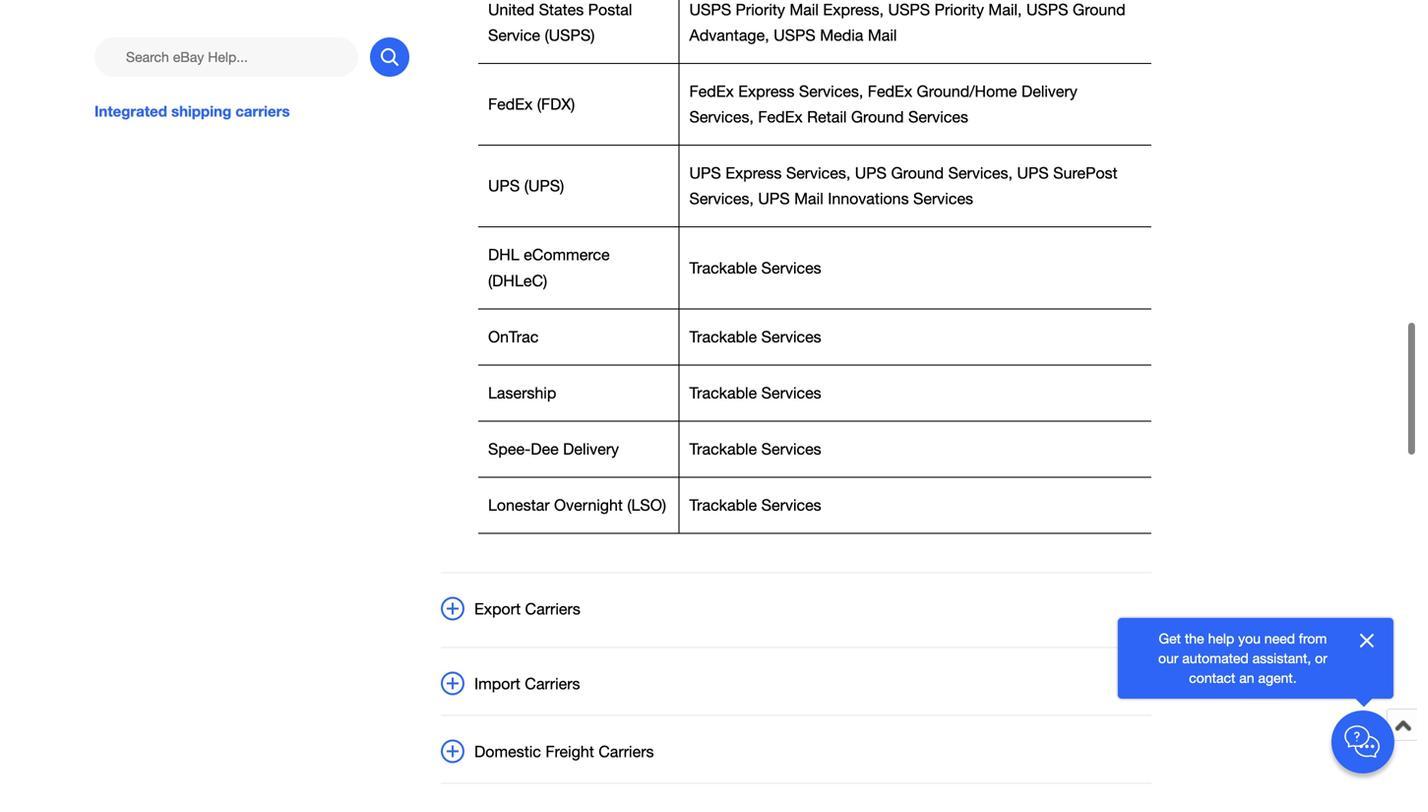 Task type: describe. For each thing, give the bounding box(es) containing it.
3 trackable services from the top
[[690, 384, 822, 402]]

lonestar
[[488, 496, 550, 515]]

fedex left retail
[[759, 108, 803, 126]]

fedex left the (fdx)
[[488, 95, 533, 113]]

trackable services for (lso)
[[690, 496, 822, 515]]

usps left media
[[774, 26, 816, 44]]

ground inside "ups express services, ups ground services, ups surepost services, ups mail innovations services"
[[892, 164, 944, 182]]

ground services
[[852, 108, 969, 126]]

postal
[[588, 0, 633, 18]]

from
[[1300, 631, 1328, 647]]

spee-
[[488, 440, 531, 458]]

mail,
[[989, 0, 1023, 18]]

service
[[488, 26, 541, 44]]

usps right express,
[[889, 0, 931, 18]]

you
[[1239, 631, 1261, 647]]

our
[[1159, 650, 1179, 667]]

need
[[1265, 631, 1296, 647]]

1 priority from the left
[[736, 0, 786, 18]]

domestic freight carriers
[[475, 743, 654, 761]]

ups express services, ups ground services, ups surepost services, ups mail innovations services
[[690, 164, 1118, 208]]

(usps)
[[545, 26, 595, 44]]

trackable for (lso)
[[690, 496, 757, 515]]

0 vertical spatial mail
[[790, 0, 819, 18]]

integrated shipping carriers
[[95, 102, 290, 120]]

services for dhl ecommerce (dhlec)
[[762, 259, 822, 277]]

services for lasership
[[762, 384, 822, 402]]

(dhlec)
[[488, 272, 548, 290]]

carriers for import carriers
[[525, 675, 580, 693]]

lasership
[[488, 384, 557, 402]]

usps up advantage,
[[690, 0, 732, 18]]

express for services,
[[726, 164, 782, 182]]

fedex express services, fedex ground/home delivery services, fedex retail ground services
[[690, 82, 1078, 126]]

services inside "ups express services, ups ground services, ups surepost services, ups mail innovations services"
[[914, 190, 974, 208]]

delivery inside fedex express services, fedex ground/home delivery services, fedex retail ground services
[[1022, 82, 1078, 100]]

or
[[1316, 650, 1328, 667]]

ups (ups)
[[488, 177, 565, 195]]

usps right mail,
[[1027, 0, 1069, 18]]

fedex down advantage,
[[690, 82, 734, 100]]

get the help you need from our automated assistant, or contact an agent. tooltip
[[1150, 629, 1337, 688]]

advantage,
[[690, 26, 770, 44]]

usps priority mail express, usps priority mail, usps ground advantage, usps media mail
[[690, 0, 1126, 44]]

domestic freight carriers button
[[441, 740, 1152, 765]]

innovations
[[828, 190, 909, 208]]

contact
[[1190, 670, 1236, 686]]

fedex (fdx)
[[488, 95, 575, 113]]

ground inside usps priority mail express, usps priority mail, usps ground advantage, usps media mail
[[1073, 0, 1126, 18]]

import
[[475, 675, 521, 693]]

retail
[[808, 108, 847, 126]]

export carriers button
[[441, 597, 1152, 622]]

(fdx)
[[537, 95, 575, 113]]

trackable for (dhlec)
[[690, 259, 757, 277]]

services for ontrac
[[762, 328, 822, 346]]

dhl
[[488, 246, 520, 264]]

integrated
[[95, 102, 167, 120]]



Task type: locate. For each thing, give the bounding box(es) containing it.
spee-dee delivery
[[488, 440, 619, 458]]

0 vertical spatial carriers
[[525, 600, 581, 619]]

get the help you need from our automated assistant, or contact an agent.
[[1159, 631, 1328, 686]]

carriers right export
[[525, 600, 581, 619]]

united
[[488, 0, 535, 18]]

5 trackable from the top
[[690, 496, 757, 515]]

shipping
[[171, 102, 232, 120]]

ground
[[1073, 0, 1126, 18], [892, 164, 944, 182]]

fedex up ground services on the right
[[868, 82, 913, 100]]

services
[[914, 190, 974, 208], [762, 259, 822, 277], [762, 328, 822, 346], [762, 384, 822, 402], [762, 440, 822, 458], [762, 496, 822, 515]]

media
[[820, 26, 864, 44]]

2 trackable services from the top
[[690, 328, 822, 346]]

express inside fedex express services, fedex ground/home delivery services, fedex retail ground services
[[739, 82, 795, 100]]

ecommerce
[[524, 246, 610, 264]]

2 vertical spatial carriers
[[599, 743, 654, 761]]

priority up advantage,
[[736, 0, 786, 18]]

trackable services
[[690, 259, 822, 277], [690, 328, 822, 346], [690, 384, 822, 402], [690, 440, 822, 458], [690, 496, 822, 515]]

0 vertical spatial ground
[[1073, 0, 1126, 18]]

mail
[[790, 0, 819, 18], [868, 26, 897, 44], [795, 190, 824, 208]]

1 vertical spatial express
[[726, 164, 782, 182]]

1 trackable services from the top
[[690, 259, 822, 277]]

express,
[[824, 0, 884, 18]]

2 trackable from the top
[[690, 328, 757, 346]]

surepost
[[1054, 164, 1118, 182]]

carriers inside domestic freight carriers dropdown button
[[599, 743, 654, 761]]

ups
[[690, 164, 721, 182], [855, 164, 887, 182], [1018, 164, 1049, 182], [488, 177, 520, 195], [759, 190, 790, 208]]

lonestar overnight (lso)
[[488, 496, 667, 515]]

ground up innovations
[[892, 164, 944, 182]]

1 trackable from the top
[[690, 259, 757, 277]]

4 trackable services from the top
[[690, 440, 822, 458]]

mail left express,
[[790, 0, 819, 18]]

import carriers
[[475, 675, 580, 693]]

get
[[1159, 631, 1182, 647]]

trackable
[[690, 259, 757, 277], [690, 328, 757, 346], [690, 384, 757, 402], [690, 440, 757, 458], [690, 496, 757, 515]]

0 horizontal spatial ground
[[892, 164, 944, 182]]

1 horizontal spatial priority
[[935, 0, 985, 18]]

Search eBay Help... text field
[[95, 37, 358, 77]]

(ups)
[[525, 177, 565, 195]]

help
[[1209, 631, 1235, 647]]

carriers
[[236, 102, 290, 120]]

united states postal service (usps)
[[488, 0, 633, 44]]

express for retail
[[739, 82, 795, 100]]

trackable services for (dhlec)
[[690, 259, 822, 277]]

delivery right the dee
[[563, 440, 619, 458]]

overnight
[[554, 496, 623, 515]]

1 vertical spatial delivery
[[563, 440, 619, 458]]

assistant,
[[1253, 650, 1312, 667]]

1 vertical spatial mail
[[868, 26, 897, 44]]

0 horizontal spatial delivery
[[563, 440, 619, 458]]

2 vertical spatial mail
[[795, 190, 824, 208]]

usps
[[690, 0, 732, 18], [889, 0, 931, 18], [1027, 0, 1069, 18], [774, 26, 816, 44]]

1 horizontal spatial ground
[[1073, 0, 1126, 18]]

0 vertical spatial delivery
[[1022, 82, 1078, 100]]

automated
[[1183, 650, 1249, 667]]

0 horizontal spatial priority
[[736, 0, 786, 18]]

ground/home
[[917, 82, 1018, 100]]

1 vertical spatial ground
[[892, 164, 944, 182]]

1 horizontal spatial delivery
[[1022, 82, 1078, 100]]

mail left innovations
[[795, 190, 824, 208]]

export carriers
[[475, 600, 581, 619]]

express
[[739, 82, 795, 100], [726, 164, 782, 182]]

services for spee-dee delivery
[[762, 440, 822, 458]]

mail down express,
[[868, 26, 897, 44]]

carriers inside import carriers dropdown button
[[525, 675, 580, 693]]

2 priority from the left
[[935, 0, 985, 18]]

5 trackable services from the top
[[690, 496, 822, 515]]

ground right mail,
[[1073, 0, 1126, 18]]

priority
[[736, 0, 786, 18], [935, 0, 985, 18]]

0 vertical spatial express
[[739, 82, 795, 100]]

carriers right import on the left of the page
[[525, 675, 580, 693]]

the
[[1185, 631, 1205, 647]]

import carriers button
[[441, 672, 1152, 697]]

states
[[539, 0, 584, 18]]

ontrac
[[488, 328, 539, 346]]

carriers
[[525, 600, 581, 619], [525, 675, 580, 693], [599, 743, 654, 761]]

4 trackable from the top
[[690, 440, 757, 458]]

trackable services for delivery
[[690, 440, 822, 458]]

agent.
[[1259, 670, 1297, 686]]

dee
[[531, 440, 559, 458]]

trackable for delivery
[[690, 440, 757, 458]]

services,
[[799, 82, 864, 100], [690, 108, 754, 126], [787, 164, 851, 182], [949, 164, 1013, 182], [690, 190, 754, 208]]

priority left mail,
[[935, 0, 985, 18]]

mail inside "ups express services, ups ground services, ups surepost services, ups mail innovations services"
[[795, 190, 824, 208]]

freight
[[546, 743, 595, 761]]

carriers inside export carriers dropdown button
[[525, 600, 581, 619]]

(lso)
[[628, 496, 667, 515]]

dhl ecommerce (dhlec)
[[488, 246, 610, 290]]

3 trackable from the top
[[690, 384, 757, 402]]

services for lonestar overnight (lso)
[[762, 496, 822, 515]]

1 vertical spatial carriers
[[525, 675, 580, 693]]

an
[[1240, 670, 1255, 686]]

delivery right ground/home
[[1022, 82, 1078, 100]]

carriers right freight
[[599, 743, 654, 761]]

delivery
[[1022, 82, 1078, 100], [563, 440, 619, 458]]

export
[[475, 600, 521, 619]]

integrated shipping carriers link
[[95, 100, 410, 122]]

carriers for export carriers
[[525, 600, 581, 619]]

fedex
[[690, 82, 734, 100], [868, 82, 913, 100], [488, 95, 533, 113], [759, 108, 803, 126]]

express inside "ups express services, ups ground services, ups surepost services, ups mail innovations services"
[[726, 164, 782, 182]]

domestic
[[475, 743, 541, 761]]



Task type: vqa. For each thing, say whether or not it's contained in the screenshot.
TRACKABLE SERVICES associated with (DHLeC)
yes



